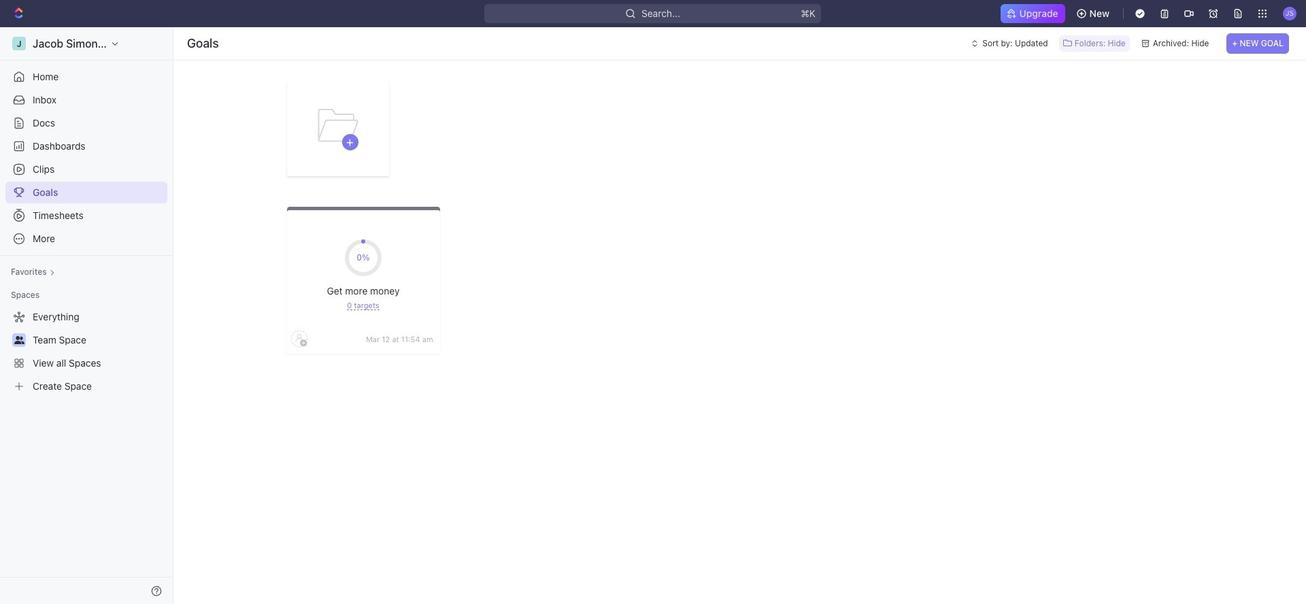 Task type: vqa. For each thing, say whether or not it's contained in the screenshot.
popular
no



Task type: describe. For each thing, give the bounding box(es) containing it.
jacob simon's workspace, , element
[[12, 37, 26, 50]]

user group image
[[14, 336, 24, 344]]



Task type: locate. For each thing, give the bounding box(es) containing it.
sidebar navigation
[[0, 27, 176, 604]]

tree
[[5, 306, 167, 397]]

tree inside sidebar "navigation"
[[5, 306, 167, 397]]



